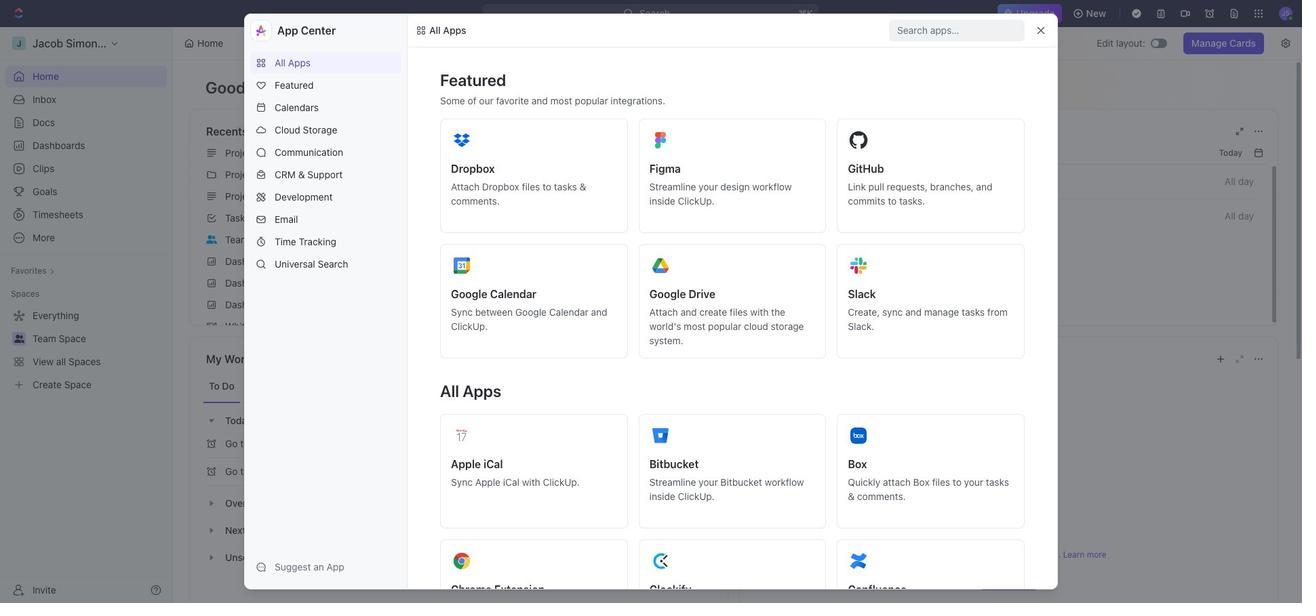 Task type: locate. For each thing, give the bounding box(es) containing it.
user group image
[[206, 235, 217, 244]]

tree
[[5, 305, 167, 396]]

akvyc image
[[416, 25, 427, 36]]

tree inside sidebar navigation
[[5, 305, 167, 396]]

tab list
[[204, 371, 715, 404]]

dialog
[[244, 14, 1059, 604]]



Task type: vqa. For each thing, say whether or not it's contained in the screenshot.
Search apps… field
yes



Task type: describe. For each thing, give the bounding box(es) containing it.
sidebar navigation
[[0, 27, 173, 604]]

Search apps… field
[[898, 22, 1020, 39]]



